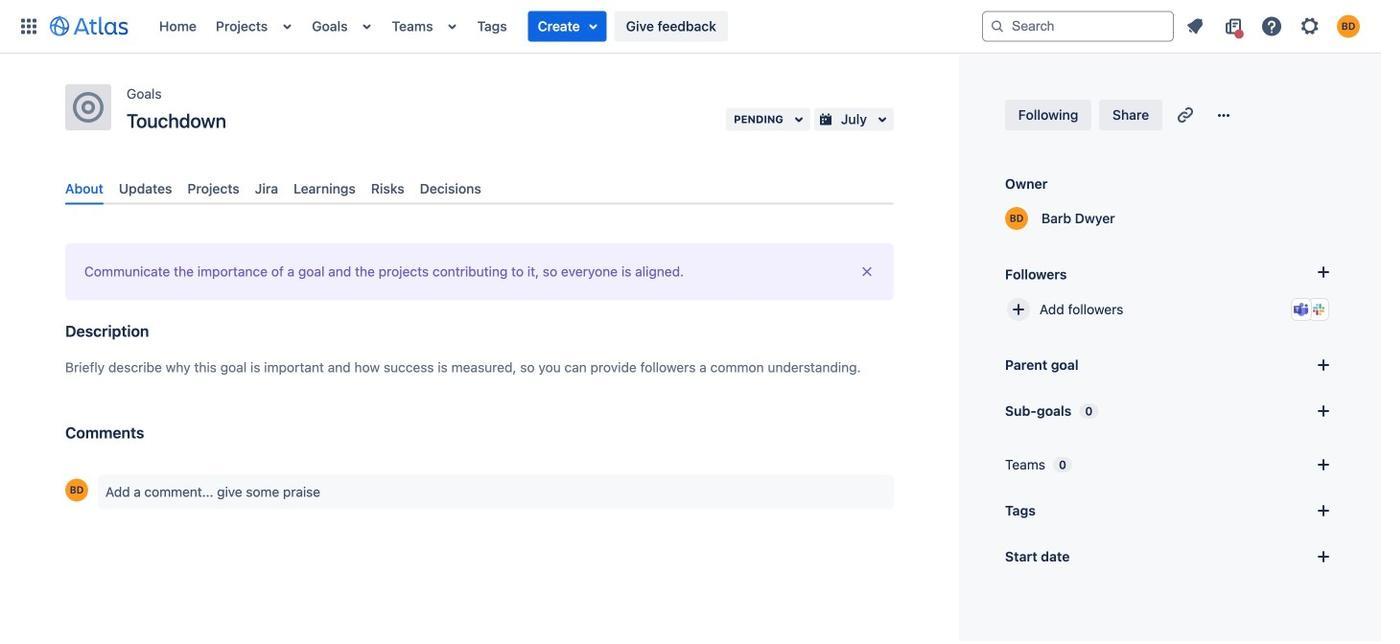 Task type: vqa. For each thing, say whether or not it's contained in the screenshot.
the Search field
yes



Task type: describe. For each thing, give the bounding box(es) containing it.
more information about this user image
[[65, 479, 88, 502]]

notifications image
[[1184, 15, 1207, 38]]

top element
[[12, 0, 982, 53]]

add follower image
[[1007, 298, 1030, 321]]

list item inside list
[[528, 11, 607, 42]]

account image
[[1337, 15, 1360, 38]]

close banner image
[[859, 264, 875, 280]]

switch to... image
[[17, 15, 40, 38]]

slack logo showing nan channels are connected to this goal image
[[1311, 302, 1327, 317]]

1 horizontal spatial list
[[1178, 11, 1370, 42]]



Task type: locate. For each thing, give the bounding box(es) containing it.
goal icon image
[[73, 92, 104, 123]]

help image
[[1260, 15, 1283, 38]]

list
[[150, 0, 982, 53], [1178, 11, 1370, 42]]

tab list
[[58, 173, 902, 205]]

Search field
[[982, 11, 1174, 42]]

settings image
[[1299, 15, 1322, 38]]

banner
[[0, 0, 1381, 54]]

search image
[[990, 19, 1005, 34]]

0 horizontal spatial list
[[150, 0, 982, 53]]

None search field
[[982, 11, 1174, 42]]

msteams logo showing  channels are connected to this goal image
[[1294, 302, 1309, 317]]

add a follower image
[[1312, 261, 1335, 284]]

list item
[[528, 11, 607, 42]]



